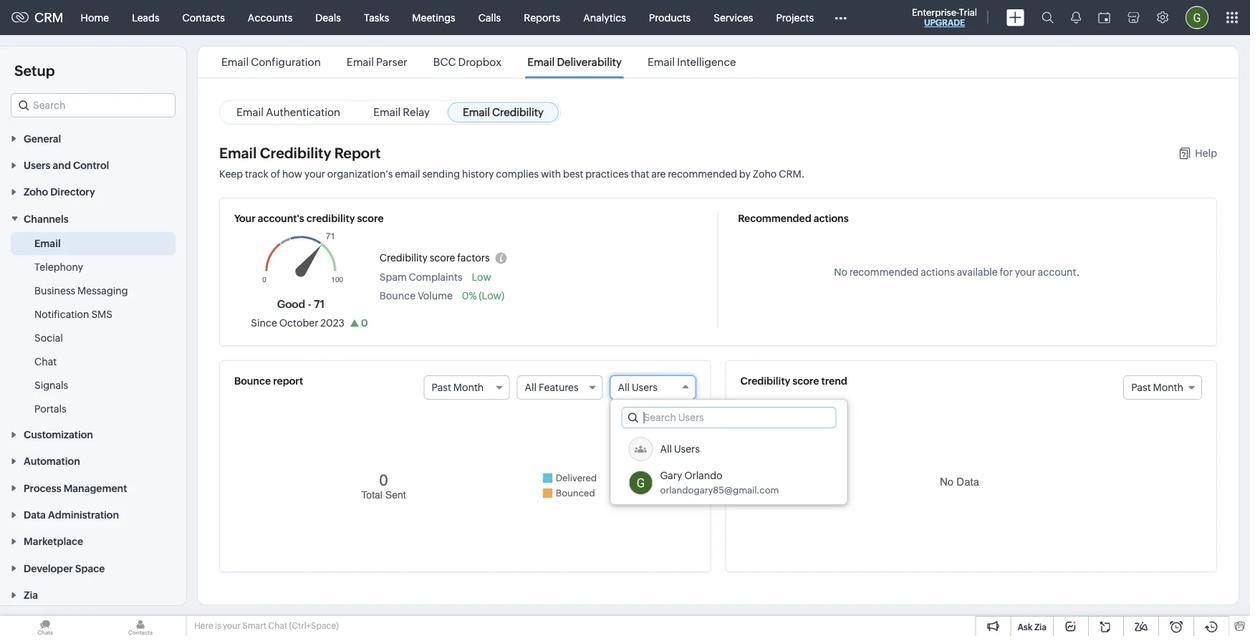 Task type: describe. For each thing, give the bounding box(es) containing it.
low
[[472, 271, 491, 283]]

zia inside zia dropdown button
[[24, 589, 38, 601]]

intelligence
[[677, 56, 736, 68]]

credibility up complies on the top of page
[[492, 106, 544, 118]]

zoho inside dropdown button
[[24, 186, 48, 198]]

users and control
[[24, 160, 109, 171]]

contacts link
[[171, 0, 236, 35]]

1 past from the left
[[432, 382, 451, 393]]

2 past from the left
[[1131, 382, 1151, 393]]

customization
[[24, 429, 93, 440]]

account.
[[1038, 266, 1080, 278]]

credibility up spam
[[380, 252, 428, 263]]

spam complaints
[[380, 271, 463, 283]]

here is your smart chat (ctrl+space)
[[194, 621, 339, 631]]

notification sms link
[[34, 307, 112, 321]]

dropbox
[[458, 56, 502, 68]]

projects
[[776, 12, 814, 23]]

meetings link
[[401, 0, 467, 35]]

bounced
[[556, 488, 595, 499]]

administration
[[48, 509, 119, 521]]

how
[[282, 168, 302, 180]]

email configuration
[[221, 56, 321, 68]]

1 vertical spatial recommended
[[850, 266, 919, 278]]

bounce report
[[234, 375, 303, 387]]

history
[[462, 168, 494, 180]]

All Users field
[[610, 375, 696, 400]]

bcc dropbox link
[[431, 56, 504, 68]]

sms
[[91, 308, 112, 320]]

all features
[[525, 382, 579, 393]]

keep
[[219, 168, 243, 180]]

0 vertical spatial actions
[[814, 213, 849, 224]]

upgrade
[[924, 18, 965, 28]]

leads link
[[120, 0, 171, 35]]

calls link
[[467, 0, 512, 35]]

profile element
[[1177, 0, 1217, 35]]

email deliverability
[[528, 56, 622, 68]]

notification sms
[[34, 308, 112, 320]]

marketplace button
[[0, 528, 186, 555]]

all users option
[[611, 433, 847, 465]]

search element
[[1033, 0, 1063, 35]]

create menu image
[[1007, 9, 1025, 26]]

Other Modules field
[[825, 6, 856, 29]]

sent
[[385, 489, 406, 501]]

process management button
[[0, 474, 186, 501]]

crm.
[[779, 168, 805, 180]]

email parser link
[[345, 56, 410, 68]]

deals link
[[304, 0, 352, 35]]

list containing email configuration
[[209, 47, 749, 78]]

notification
[[34, 308, 89, 320]]

developer space
[[24, 563, 105, 574]]

2 month from the left
[[1153, 382, 1184, 393]]

all inside option
[[660, 444, 672, 455]]

that
[[631, 168, 649, 180]]

business messaging link
[[34, 283, 128, 298]]

0 tab panel
[[198, 127, 1239, 587]]

recommended actions
[[738, 213, 849, 224]]

since
[[251, 317, 277, 329]]

for
[[1000, 266, 1013, 278]]

total
[[361, 489, 383, 501]]

email parser
[[347, 56, 407, 68]]

social link
[[34, 331, 63, 345]]

home link
[[69, 0, 120, 35]]

ask
[[1018, 622, 1033, 632]]

no recommended actions available for your account.
[[834, 266, 1080, 278]]

email inside channels region
[[34, 237, 61, 249]]

users and control button
[[0, 151, 186, 178]]

1 horizontal spatial actions
[[921, 266, 955, 278]]

zoho directory
[[24, 186, 95, 198]]

1 past month field from the left
[[424, 375, 510, 400]]

search image
[[1042, 11, 1054, 24]]

credibility score factors
[[380, 252, 490, 263]]

gary
[[660, 470, 682, 481]]

since october 2023
[[251, 317, 345, 329]]

(ctrl+space)
[[289, 621, 339, 631]]

Search text field
[[11, 94, 175, 117]]

contacts image
[[95, 616, 186, 636]]

users inside option
[[674, 444, 700, 455]]

control
[[73, 160, 109, 171]]

services
[[714, 12, 753, 23]]

email authentication link
[[221, 102, 356, 123]]

october
[[279, 317, 318, 329]]

calendar image
[[1098, 12, 1111, 23]]

with
[[541, 168, 561, 180]]

enterprise-trial upgrade
[[912, 7, 977, 28]]

contacts
[[182, 12, 225, 23]]

configuration
[[251, 56, 321, 68]]

directory
[[50, 186, 95, 198]]

marketplace
[[24, 536, 83, 547]]

home
[[81, 12, 109, 23]]

email credibility
[[463, 106, 544, 118]]

bcc dropbox
[[433, 56, 502, 68]]

your account's credibility score
[[234, 213, 384, 224]]

zia button
[[0, 581, 186, 608]]

orlandogary85@gmail.com
[[660, 485, 779, 495]]

spam
[[380, 271, 407, 283]]

deliverability
[[557, 56, 622, 68]]

signals image
[[1071, 11, 1081, 24]]

data
[[24, 509, 46, 521]]

0 horizontal spatial score
[[357, 213, 384, 224]]

chats image
[[0, 616, 90, 636]]

1 month from the left
[[453, 382, 484, 393]]

channels
[[24, 213, 69, 225]]

zoho inside 0 tab panel
[[753, 168, 777, 180]]

all users inside option
[[660, 444, 700, 455]]

score for credibility score trend
[[793, 375, 819, 387]]

email configuration link
[[219, 56, 323, 68]]

1 horizontal spatial chat
[[268, 621, 287, 631]]

services link
[[702, 0, 765, 35]]

relay
[[403, 106, 430, 118]]

portals link
[[34, 401, 66, 416]]

2 past month field from the left
[[1124, 375, 1202, 400]]

messaging
[[77, 285, 128, 296]]

channels region
[[0, 232, 186, 421]]



Task type: locate. For each thing, give the bounding box(es) containing it.
1 horizontal spatial zoho
[[753, 168, 777, 180]]

products link
[[638, 0, 702, 35]]

email relay
[[373, 106, 430, 118]]

past month for 1st past month 'field'
[[432, 382, 484, 393]]

crm link
[[11, 10, 63, 25]]

0 horizontal spatial past month
[[432, 382, 484, 393]]

1 horizontal spatial month
[[1153, 382, 1184, 393]]

email left the parser
[[347, 56, 374, 68]]

1 vertical spatial users
[[632, 382, 658, 393]]

score for credibility score factors
[[430, 252, 455, 263]]

recommended
[[738, 213, 812, 224]]

email down channels
[[34, 237, 61, 249]]

credibility up search users text field
[[741, 375, 790, 387]]

bounce down spam
[[380, 290, 416, 301]]

chat right smart
[[268, 621, 287, 631]]

accounts
[[248, 12, 293, 23]]

email down reports
[[528, 56, 555, 68]]

email up keep
[[219, 145, 257, 161]]

email left intelligence
[[648, 56, 675, 68]]

0 vertical spatial your
[[304, 168, 325, 180]]

here
[[194, 621, 213, 631]]

list
[[209, 47, 749, 78]]

email down dropbox
[[463, 106, 490, 118]]

2 vertical spatial users
[[674, 444, 700, 455]]

1 horizontal spatial recommended
[[850, 266, 919, 278]]

ask zia
[[1018, 622, 1047, 632]]

1 vertical spatial zoho
[[24, 186, 48, 198]]

recommended right no
[[850, 266, 919, 278]]

delivered
[[556, 473, 597, 484]]

email for email relay
[[373, 106, 401, 118]]

zoho up channels
[[24, 186, 48, 198]]

signals element
[[1063, 0, 1090, 35]]

deals
[[315, 12, 341, 23]]

0 vertical spatial score
[[357, 213, 384, 224]]

2 horizontal spatial all
[[660, 444, 672, 455]]

past month for first past month 'field' from right
[[1131, 382, 1184, 393]]

bounce volume
[[380, 290, 453, 301]]

0 vertical spatial chat
[[34, 356, 57, 367]]

tasks link
[[352, 0, 401, 35]]

and
[[53, 160, 71, 171]]

customization button
[[0, 421, 186, 448]]

1 horizontal spatial all
[[618, 382, 630, 393]]

0 horizontal spatial 0
[[361, 317, 368, 329]]

1 vertical spatial score
[[430, 252, 455, 263]]

your right how
[[304, 168, 325, 180]]

email link
[[34, 236, 61, 250]]

trend
[[821, 375, 848, 387]]

0 vertical spatial bounce
[[380, 290, 416, 301]]

bounce for bounce volume
[[380, 290, 416, 301]]

1 horizontal spatial past month
[[1131, 382, 1184, 393]]

gary orlando option
[[611, 465, 847, 501]]

email for email credibility
[[463, 106, 490, 118]]

features
[[539, 382, 579, 393]]

users
[[24, 160, 50, 171], [632, 382, 658, 393], [674, 444, 700, 455]]

score
[[357, 213, 384, 224], [430, 252, 455, 263], [793, 375, 819, 387]]

1 horizontal spatial past month field
[[1124, 375, 1202, 400]]

Past Month field
[[424, 375, 510, 400], [1124, 375, 1202, 400]]

credibility
[[492, 106, 544, 118], [260, 145, 331, 161], [380, 252, 428, 263], [741, 375, 790, 387]]

0 horizontal spatial all users
[[618, 382, 658, 393]]

2 horizontal spatial your
[[1015, 266, 1036, 278]]

your
[[234, 213, 256, 224]]

projects link
[[765, 0, 825, 35]]

2 vertical spatial your
[[223, 621, 241, 631]]

complaints
[[409, 271, 463, 283]]

email for email deliverability
[[528, 56, 555, 68]]

0 horizontal spatial users
[[24, 160, 50, 171]]

email inside "email relay" link
[[373, 106, 401, 118]]

0 horizontal spatial past month field
[[424, 375, 510, 400]]

all left features on the left
[[525, 382, 537, 393]]

email left authentication
[[236, 106, 264, 118]]

channels button
[[0, 205, 186, 232]]

create menu element
[[998, 0, 1033, 35]]

users inside field
[[632, 382, 658, 393]]

your right for
[[1015, 266, 1036, 278]]

past month
[[432, 382, 484, 393], [1131, 382, 1184, 393]]

your
[[304, 168, 325, 180], [1015, 266, 1036, 278], [223, 621, 241, 631]]

email credibility link
[[448, 102, 559, 123]]

1 horizontal spatial past
[[1131, 382, 1151, 393]]

no
[[834, 266, 848, 278]]

0 vertical spatial all users
[[618, 382, 658, 393]]

1 vertical spatial 0
[[379, 471, 388, 489]]

social
[[34, 332, 63, 343]]

None field
[[11, 93, 176, 118]]

2 past month from the left
[[1131, 382, 1184, 393]]

1 vertical spatial zia
[[1035, 622, 1047, 632]]

automation button
[[0, 448, 186, 474]]

general button
[[0, 125, 186, 151]]

trial
[[959, 7, 977, 18]]

1 horizontal spatial zia
[[1035, 622, 1047, 632]]

0 horizontal spatial zoho
[[24, 186, 48, 198]]

smart
[[242, 621, 267, 631]]

score right credibility
[[357, 213, 384, 224]]

1 horizontal spatial users
[[632, 382, 658, 393]]

email inside 0 tab panel
[[219, 145, 257, 161]]

zoho right by
[[753, 168, 777, 180]]

signals link
[[34, 378, 68, 392]]

2023
[[320, 317, 345, 329]]

score left trend at bottom
[[793, 375, 819, 387]]

0 horizontal spatial chat
[[34, 356, 57, 367]]

all users
[[618, 382, 658, 393], [660, 444, 700, 455]]

0 horizontal spatial all
[[525, 382, 537, 393]]

1 horizontal spatial your
[[304, 168, 325, 180]]

volume
[[418, 290, 453, 301]]

1 vertical spatial bounce
[[234, 375, 271, 387]]

0 horizontal spatial zia
[[24, 589, 38, 601]]

email left the configuration
[[221, 56, 249, 68]]

bounce left report
[[234, 375, 271, 387]]

email intelligence link
[[645, 56, 738, 68]]

signals
[[34, 379, 68, 391]]

business messaging
[[34, 285, 128, 296]]

email for email credibility report
[[219, 145, 257, 161]]

1 vertical spatial all users
[[660, 444, 700, 455]]

email left relay at top left
[[373, 106, 401, 118]]

0 vertical spatial zia
[[24, 589, 38, 601]]

is
[[215, 621, 221, 631]]

All Features field
[[517, 375, 603, 400]]

email for email authentication
[[236, 106, 264, 118]]

actions left available
[[921, 266, 955, 278]]

recommended
[[668, 168, 737, 180], [850, 266, 919, 278]]

list box
[[611, 430, 847, 504]]

email deliverability link
[[525, 56, 624, 68]]

organization's
[[327, 168, 393, 180]]

all right all features field
[[618, 382, 630, 393]]

all for all users field
[[618, 382, 630, 393]]

0 vertical spatial zoho
[[753, 168, 777, 180]]

telephony link
[[34, 260, 83, 274]]

0 horizontal spatial bounce
[[234, 375, 271, 387]]

data administration button
[[0, 501, 186, 528]]

zia right ask
[[1035, 622, 1047, 632]]

(low)
[[479, 290, 504, 301]]

1 horizontal spatial all users
[[660, 444, 700, 455]]

telephony
[[34, 261, 83, 273]]

Search Users text field
[[622, 408, 836, 428]]

authentication
[[266, 106, 340, 118]]

email for email configuration
[[221, 56, 249, 68]]

0 vertical spatial recommended
[[668, 168, 737, 180]]

reports
[[524, 12, 560, 23]]

2 vertical spatial score
[[793, 375, 819, 387]]

0 inside 0 total sent
[[379, 471, 388, 489]]

factors
[[457, 252, 490, 263]]

list box containing all users
[[611, 430, 847, 504]]

parser
[[376, 56, 407, 68]]

business
[[34, 285, 75, 296]]

management
[[64, 482, 127, 494]]

bcc
[[433, 56, 456, 68]]

email for email intelligence
[[648, 56, 675, 68]]

1 vertical spatial chat
[[268, 621, 287, 631]]

0 vertical spatial users
[[24, 160, 50, 171]]

calls
[[478, 12, 501, 23]]

users inside dropdown button
[[24, 160, 50, 171]]

1 horizontal spatial score
[[430, 252, 455, 263]]

0 horizontal spatial recommended
[[668, 168, 737, 180]]

email inside email credibility link
[[463, 106, 490, 118]]

0 for 0
[[361, 317, 368, 329]]

0 horizontal spatial actions
[[814, 213, 849, 224]]

data administration
[[24, 509, 119, 521]]

0 vertical spatial 0
[[361, 317, 368, 329]]

credibility up how
[[260, 145, 331, 161]]

1 past month from the left
[[432, 382, 484, 393]]

gary orlando orlandogary85@gmail.com
[[660, 470, 779, 495]]

1 horizontal spatial 0
[[379, 471, 388, 489]]

0 horizontal spatial past
[[432, 382, 451, 393]]

crm
[[34, 10, 63, 25]]

process management
[[24, 482, 127, 494]]

by
[[739, 168, 751, 180]]

recommended left by
[[668, 168, 737, 180]]

2 horizontal spatial users
[[674, 444, 700, 455]]

email for email parser
[[347, 56, 374, 68]]

all for all features field
[[525, 382, 537, 393]]

bounce for bounce report
[[234, 375, 271, 387]]

month
[[453, 382, 484, 393], [1153, 382, 1184, 393]]

profile image
[[1186, 6, 1209, 29]]

keep track of how your organization's email sending history complies with best practices that are recommended by zoho crm.
[[219, 168, 805, 180]]

your right is
[[223, 621, 241, 631]]

all users inside field
[[618, 382, 658, 393]]

tasks
[[364, 12, 389, 23]]

email inside email authentication link
[[236, 106, 264, 118]]

1 vertical spatial your
[[1015, 266, 1036, 278]]

zia down developer
[[24, 589, 38, 601]]

credibility
[[307, 213, 355, 224]]

track
[[245, 168, 269, 180]]

all up gary on the right
[[660, 444, 672, 455]]

account's
[[258, 213, 304, 224]]

0 horizontal spatial your
[[223, 621, 241, 631]]

1 horizontal spatial bounce
[[380, 290, 416, 301]]

actions up no
[[814, 213, 849, 224]]

practices
[[586, 168, 629, 180]]

2 horizontal spatial score
[[793, 375, 819, 387]]

chat down social
[[34, 356, 57, 367]]

0 horizontal spatial month
[[453, 382, 484, 393]]

1 vertical spatial actions
[[921, 266, 955, 278]]

chat link
[[34, 354, 57, 369]]

chat inside channels region
[[34, 356, 57, 367]]

email relay link
[[358, 102, 445, 123]]

credibility score trend
[[741, 375, 848, 387]]

email credibility report
[[219, 145, 381, 161]]

0 for 0 total sent
[[379, 471, 388, 489]]

score up complaints
[[430, 252, 455, 263]]



Task type: vqa. For each thing, say whether or not it's contained in the screenshot.
"add component" button
no



